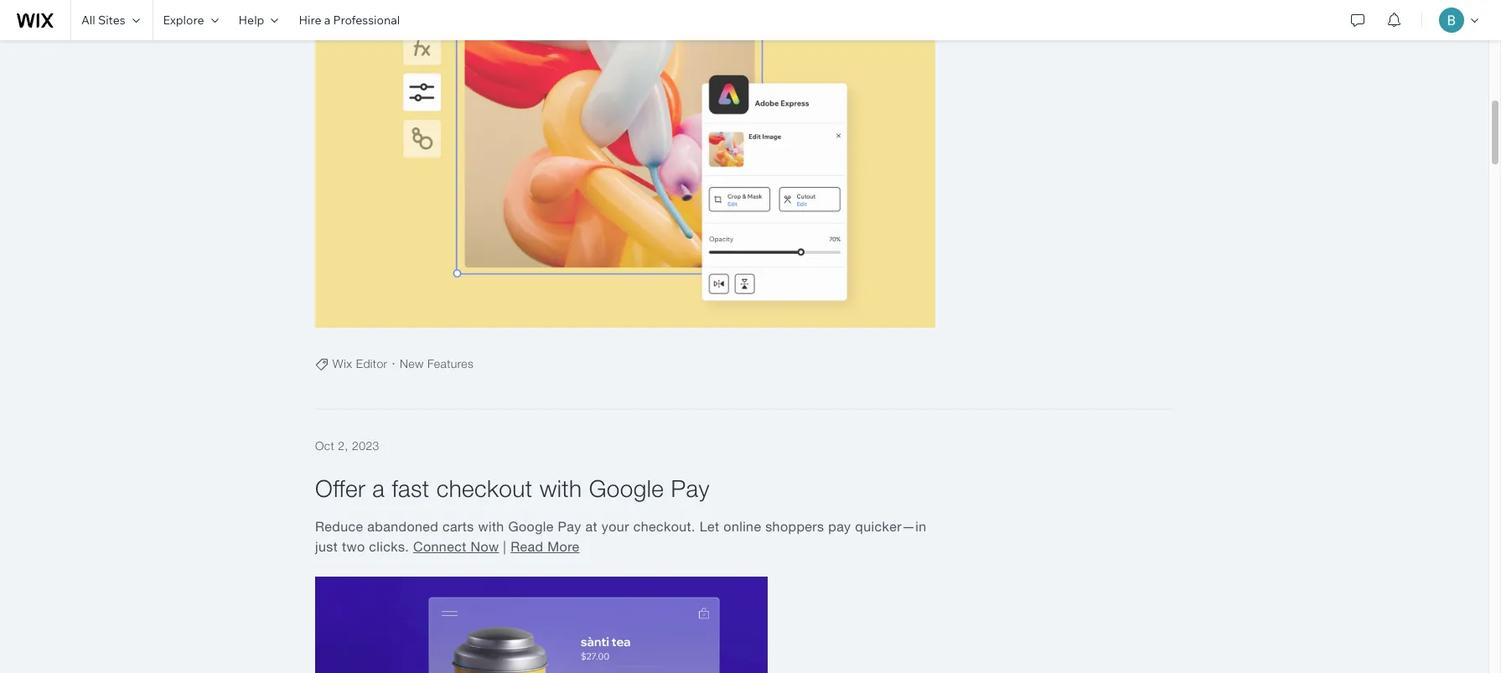 Task type: describe. For each thing, give the bounding box(es) containing it.
professional
[[333, 13, 400, 28]]

a
[[324, 13, 331, 28]]

hire a professional link
[[289, 0, 410, 40]]

hire a professional
[[299, 13, 400, 28]]

hire
[[299, 13, 322, 28]]



Task type: locate. For each thing, give the bounding box(es) containing it.
help
[[239, 13, 264, 28]]

explore
[[163, 13, 204, 28]]

all sites
[[81, 13, 125, 28]]

help button
[[229, 0, 289, 40]]

all
[[81, 13, 95, 28]]

sites
[[98, 13, 125, 28]]



Task type: vqa. For each thing, say whether or not it's contained in the screenshot.
HIRE
yes



